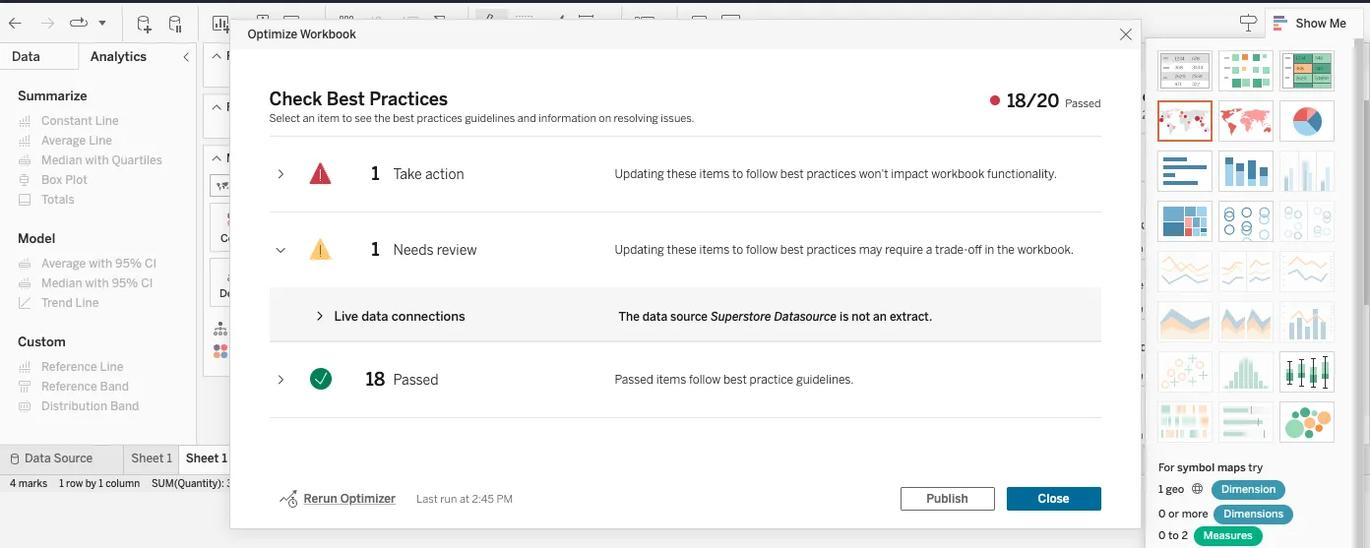 Task type: locate. For each thing, give the bounding box(es) containing it.
and left latitude
[[595, 372, 615, 388]]

0 horizontal spatial data
[[361, 309, 388, 324]]

best down practices on the left
[[393, 112, 414, 125]]

2 vertical spatial items
[[656, 373, 686, 387]]

a
[[926, 243, 932, 257]]

show me button
[[1264, 8, 1364, 38]]

2 0 from the top
[[1158, 530, 1166, 542]]

average for average line
[[41, 134, 86, 148]]

2 vertical spatial with
[[85, 277, 109, 290]]

1 vertical spatial 95%
[[112, 277, 138, 290]]

sheet up sum(quantity): 38,654 at the bottom left of page
[[186, 452, 219, 466]]

18
[[366, 369, 385, 391]]

1 vertical spatial an
[[873, 310, 887, 324]]

1 horizontal spatial and
[[595, 372, 615, 388]]

median up box plot
[[41, 154, 82, 167]]

worksheet for worksheet sheet 1 (2)
[[1093, 89, 1164, 105]]

0 vertical spatial median
[[41, 154, 82, 167]]

sum
[[813, 372, 836, 388]]

are
[[430, 390, 448, 406]]

average down constant
[[41, 134, 86, 148]]

best left won't
[[780, 167, 804, 181]]

updating inside 1 tab list
[[615, 243, 664, 257]]

95%
[[115, 257, 142, 271], [112, 277, 138, 290]]

1 vertical spatial sheet 1 (2)
[[186, 452, 247, 466]]

0 vertical spatial 0
[[1158, 508, 1166, 521]]

on
[[599, 112, 611, 125], [451, 372, 465, 388]]

0 vertical spatial reference
[[41, 360, 97, 374]]

1 vertical spatial follow
[[746, 243, 778, 257]]

passed right 18/20
[[1065, 97, 1101, 110]]

1 0 from the top
[[1158, 508, 1166, 521]]

the right "in"
[[997, 243, 1015, 257]]

1 horizontal spatial (2)
[[466, 119, 493, 147]]

1 vertical spatial and
[[595, 372, 615, 388]]

2 reference from the top
[[41, 380, 97, 394]]

select
[[269, 112, 300, 125]]

0 vertical spatial updating
[[615, 167, 664, 181]]

line for constant line
[[95, 114, 119, 128]]

datasource
[[774, 310, 837, 324]]

swap rows and columns image
[[338, 13, 357, 33]]

data right live
[[361, 309, 388, 324]]

close formatting pane button
[[1340, 42, 1369, 72]]

line up average line
[[95, 114, 119, 128]]

data right the
[[643, 310, 667, 324]]

model
[[18, 231, 55, 246]]

1 vertical spatial items
[[699, 243, 730, 257]]

data
[[12, 49, 40, 64], [25, 452, 51, 466]]

0 horizontal spatial an
[[303, 112, 315, 125]]

0 vertical spatial with
[[85, 154, 109, 167]]

updating up the
[[615, 243, 664, 257]]

0 vertical spatial ci
[[145, 257, 157, 271]]

distribution
[[41, 400, 107, 413]]

(2)
[[1137, 108, 1154, 122], [466, 119, 493, 147], [230, 452, 247, 466]]

1 reference from the top
[[41, 360, 97, 374]]

needs review
[[393, 242, 477, 258]]

color left the shows
[[743, 372, 772, 388]]

connections
[[392, 309, 465, 324]]

the right see
[[374, 112, 390, 125]]

updating for optimize workbook
[[615, 167, 664, 181]]

1 vertical spatial ci
[[141, 277, 153, 290]]

line for reference line
[[100, 360, 123, 374]]

0 vertical spatial these
[[667, 167, 697, 181]]

0 vertical spatial average
[[41, 134, 86, 148]]

worksheet down format in the top of the page
[[1093, 89, 1164, 105]]

1 vertical spatial on
[[451, 372, 465, 388]]

is
[[840, 310, 849, 324]]

these down issues. on the top
[[667, 167, 697, 181]]

to inside 1 tab list
[[732, 243, 743, 257]]

line up reference band
[[100, 360, 123, 374]]

trend
[[41, 296, 72, 310]]

longitude
[[467, 372, 523, 388]]

1 vertical spatial color
[[743, 372, 772, 388]]

1 updating from the top
[[615, 167, 664, 181]]

1 vertical spatial 0
[[1158, 530, 1166, 542]]

1 horizontal spatial the
[[997, 243, 1015, 257]]

at
[[460, 493, 469, 505]]

2 these from the top
[[667, 243, 697, 257]]

and
[[517, 112, 536, 125], [595, 372, 615, 388]]

color
[[220, 232, 248, 245], [743, 372, 772, 388]]

median with quartiles
[[41, 154, 162, 167]]

ci down average with 95% ci
[[141, 277, 153, 290]]

1 vertical spatial reference
[[41, 380, 97, 394]]

publish your workbook to edit in tableau desktop image
[[721, 13, 741, 33]]

format workbook image
[[546, 13, 566, 33]]

practices left won't
[[806, 167, 856, 181]]

median up trend in the left of the page
[[41, 277, 82, 290]]

items inside 1 tab list
[[699, 243, 730, 257]]

close
[[1038, 492, 1069, 506]]

average down the model
[[41, 257, 86, 271]]

0 vertical spatial an
[[303, 112, 315, 125]]

1 vertical spatial worksheet
[[1116, 218, 1175, 232]]

2 average from the top
[[41, 257, 86, 271]]

follow
[[746, 167, 778, 181], [746, 243, 778, 257], [689, 373, 721, 387]]

1 these from the top
[[667, 167, 697, 181]]

4
[[10, 478, 16, 490]]

line down median with 95% ci
[[75, 296, 99, 310]]

0 vertical spatial practices
[[417, 112, 462, 125]]

guidelines.
[[796, 373, 854, 387]]

band up distribution band
[[100, 380, 129, 394]]

the data source superstore datasource is not an extract.
[[619, 310, 932, 324]]

sum(quantity):
[[152, 478, 224, 490]]

with up median with 95% ci
[[89, 257, 112, 271]]

live
[[334, 309, 358, 324]]

0 horizontal spatial on
[[451, 372, 465, 388]]

0 vertical spatial follow
[[746, 167, 778, 181]]

1 vertical spatial practices
[[806, 167, 856, 181]]

38,654
[[227, 478, 259, 490]]

the
[[619, 310, 640, 324]]

practices left may at right
[[806, 243, 856, 257]]

distribution band
[[41, 400, 139, 413]]

1 average from the top
[[41, 134, 86, 148]]

band
[[100, 380, 129, 394], [110, 400, 139, 413]]

an left item
[[303, 112, 315, 125]]

passed up 'details'
[[393, 372, 438, 388]]

passed
[[1065, 97, 1101, 110], [393, 372, 438, 388], [615, 373, 653, 387]]

practices for optimize workbook
[[806, 167, 856, 181]]

0 left 2
[[1158, 530, 1166, 542]]

0 vertical spatial data
[[12, 49, 40, 64]]

1 vertical spatial median
[[41, 277, 82, 290]]

2
[[1181, 530, 1188, 542]]

1 vertical spatial band
[[110, 400, 139, 413]]

on inside map based on longitude (generated) and latitude (generated).  color shows sum of quantity. details are shown for region.
[[451, 372, 465, 388]]

sheet inside worksheet sheet 1 (2)
[[1093, 108, 1126, 122]]

follow inside 1 tab list
[[746, 243, 778, 257]]

with down average line
[[85, 154, 109, 167]]

sheet down format in the top of the page
[[1093, 108, 1126, 122]]

latitude
[[618, 372, 665, 388]]

1 horizontal spatial data
[[643, 310, 667, 324]]

0 vertical spatial 95%
[[115, 257, 142, 271]]

sheet 1 (2)
[[392, 119, 493, 147], [186, 452, 247, 466]]

sheet 1 (2) up action
[[392, 119, 493, 147]]

the
[[374, 112, 390, 125], [997, 243, 1015, 257]]

review
[[437, 242, 477, 258]]

2 vertical spatial practices
[[806, 243, 856, 257]]

ci for median with 95% ci
[[141, 277, 153, 290]]

worksheet
[[1093, 89, 1164, 105], [1116, 218, 1175, 232]]

the inside 1 tab list
[[997, 243, 1015, 257]]

band for distribution band
[[110, 400, 139, 413]]

on up shown
[[451, 372, 465, 388]]

1 geo
[[1158, 483, 1187, 496]]

worksheet up pane
[[1116, 218, 1175, 232]]

with
[[85, 154, 109, 167], [89, 257, 112, 271], [85, 277, 109, 290]]

1 left guidelines
[[450, 119, 462, 147]]

on left resolving
[[599, 112, 611, 125]]

0 or more
[[1158, 508, 1211, 521]]

1 horizontal spatial sheet 1 (2)
[[392, 119, 493, 147]]

detail
[[219, 287, 249, 300]]

1 vertical spatial these
[[667, 243, 697, 257]]

0 vertical spatial on
[[599, 112, 611, 125]]

these up source
[[667, 243, 697, 257]]

new worksheet image
[[211, 13, 238, 33]]

and right guidelines
[[517, 112, 536, 125]]

reference up distribution
[[41, 380, 97, 394]]

95% down average with 95% ci
[[112, 277, 138, 290]]

an right not on the bottom right
[[873, 310, 887, 324]]

1 vertical spatial data
[[25, 452, 51, 466]]

passed inside 18/20 passed
[[1065, 97, 1101, 110]]

items for optimize workbook
[[699, 167, 730, 181]]

these for check best practices
[[667, 243, 697, 257]]

box
[[41, 173, 62, 187]]

these inside 1 tab list
[[667, 243, 697, 257]]

2 updating from the top
[[615, 243, 664, 257]]

plot
[[65, 173, 88, 187]]

map based on longitude (generated) and latitude (generated).  color shows sum of quantity. details are shown for region.
[[388, 372, 910, 406]]

2 median from the top
[[41, 277, 82, 290]]

1 vertical spatial average
[[41, 257, 86, 271]]

95% up median with 95% ci
[[115, 257, 142, 271]]

1 horizontal spatial color
[[743, 372, 772, 388]]

0 horizontal spatial the
[[374, 112, 390, 125]]

band down reference band
[[110, 400, 139, 413]]

0 vertical spatial color
[[220, 232, 248, 245]]

color up detail
[[220, 232, 248, 245]]

practices inside 1 tab list
[[806, 243, 856, 257]]

0 vertical spatial worksheet
[[1093, 89, 1164, 105]]

0 horizontal spatial color
[[220, 232, 248, 245]]

constant
[[41, 114, 92, 128]]

2 horizontal spatial (2)
[[1137, 108, 1154, 122]]

reference up reference band
[[41, 360, 97, 374]]

based
[[415, 372, 448, 388]]

line up median with quartiles
[[89, 134, 112, 148]]

1 horizontal spatial an
[[873, 310, 887, 324]]

require
[[885, 243, 923, 257]]

95% for median with 95% ci
[[112, 277, 138, 290]]

4 marks
[[10, 478, 47, 490]]

me
[[1329, 17, 1346, 31]]

passed down the
[[615, 373, 653, 387]]

0 vertical spatial band
[[100, 380, 129, 394]]

live data connections
[[334, 309, 465, 324]]

collapse image
[[180, 51, 192, 63]]

close button
[[1006, 487, 1101, 511]]

totals image
[[432, 13, 456, 33]]

updating down resolving
[[615, 167, 664, 181]]

1 median from the top
[[41, 154, 82, 167]]

data source
[[25, 452, 93, 466]]

recommended image
[[1157, 100, 1213, 142]]

(2) inside worksheet sheet 1 (2)
[[1137, 108, 1154, 122]]

0 to 2
[[1158, 530, 1191, 542]]

data for data
[[12, 49, 40, 64]]

line for average line
[[89, 134, 112, 148]]

replay animation image
[[96, 16, 108, 28]]

pane
[[1116, 278, 1144, 292]]

best up datasource
[[780, 243, 804, 257]]

with for average with 95% ci
[[89, 257, 112, 271]]

0 left or on the right of the page
[[1158, 508, 1166, 521]]

passed inside 18 passed
[[393, 372, 438, 388]]

1 left recommended image at the top
[[1129, 108, 1134, 122]]

sheet up column
[[131, 452, 164, 466]]

needs
[[393, 242, 434, 258]]

2 horizontal spatial passed
[[1065, 97, 1101, 110]]

these
[[667, 167, 697, 181], [667, 243, 697, 257]]

18/20
[[1007, 91, 1059, 112]]

passed for 18
[[393, 372, 438, 388]]

clear sheet image
[[281, 13, 313, 33]]

sheet 1
[[131, 452, 172, 466]]

data for live
[[361, 309, 388, 324]]

0 vertical spatial and
[[517, 112, 536, 125]]

1 left needs
[[371, 239, 379, 261]]

1 up 38,654
[[222, 452, 227, 466]]

1 vertical spatial updating
[[615, 243, 664, 257]]

sheet 1 (2) up sum(quantity): 38,654 at the bottom left of page
[[186, 452, 247, 466]]

follow for optimize workbook
[[746, 167, 778, 181]]

ci for average with 95% ci
[[145, 257, 157, 271]]

with down average with 95% ci
[[85, 277, 109, 290]]

0 horizontal spatial and
[[517, 112, 536, 125]]

data down undo image
[[12, 49, 40, 64]]

trade-
[[935, 243, 968, 257]]

last run at 2:45 pm
[[416, 493, 513, 505]]

symbol
[[1177, 462, 1215, 474]]

1 horizontal spatial on
[[599, 112, 611, 125]]

2:45
[[472, 493, 494, 505]]

of
[[839, 372, 850, 388]]

0 vertical spatial items
[[699, 167, 730, 181]]

0 horizontal spatial passed
[[393, 372, 438, 388]]

0 horizontal spatial (2)
[[230, 452, 247, 466]]

practices
[[417, 112, 462, 125], [806, 167, 856, 181], [806, 243, 856, 257]]

data for the
[[643, 310, 667, 324]]

ci up median with 95% ci
[[145, 257, 157, 271]]

practices down rows
[[417, 112, 462, 125]]

region.
[[509, 390, 551, 406]]

0 vertical spatial sheet 1 (2)
[[392, 119, 493, 147]]

1 vertical spatial with
[[89, 257, 112, 271]]

1 vertical spatial the
[[997, 243, 1015, 257]]

0 vertical spatial the
[[374, 112, 390, 125]]

band for reference band
[[100, 380, 129, 394]]

take
[[393, 166, 422, 183]]

data up marks
[[25, 452, 51, 466]]



Task type: vqa. For each thing, say whether or not it's contained in the screenshot.
"like" at bottom left
no



Task type: describe. For each thing, give the bounding box(es) containing it.
for
[[490, 390, 507, 406]]

median with 95% ci
[[41, 277, 153, 290]]

1 left "geo"
[[1158, 483, 1163, 496]]

analytics
[[90, 49, 147, 64]]

1 row by 1 column
[[59, 478, 140, 490]]

undo image
[[6, 13, 26, 33]]

sum(quantity): 38,654
[[152, 478, 259, 490]]

publish button
[[900, 487, 995, 511]]

format
[[1093, 50, 1133, 64]]

constant line
[[41, 114, 119, 128]]

show
[[1296, 17, 1326, 31]]

or
[[1168, 508, 1179, 521]]

1 right "by"
[[99, 478, 103, 490]]

fit image
[[578, 13, 609, 33]]

region
[[256, 323, 293, 337]]

show/hide cards image
[[634, 13, 665, 33]]

marks. press enter to open the view data window.. use arrow keys to navigate data visualization elements. image
[[388, 156, 928, 364]]

for symbol maps try
[[1158, 462, 1263, 474]]

1 left row
[[59, 478, 64, 490]]

2 vertical spatial follow
[[689, 373, 721, 387]]

quantity.
[[853, 372, 905, 388]]

filters
[[226, 100, 261, 114]]

superstore
[[711, 310, 771, 324]]

with for median with quartiles
[[85, 154, 109, 167]]

sheet down practices on the left
[[392, 119, 445, 147]]

replay animation image
[[69, 13, 89, 33]]

on inside optimize workbook dialog
[[599, 112, 611, 125]]

details
[[388, 390, 427, 406]]

to for may
[[732, 243, 743, 257]]

take action
[[393, 166, 464, 183]]

by
[[85, 478, 96, 490]]

0 horizontal spatial sheet 1 (2)
[[186, 452, 247, 466]]

source
[[670, 310, 708, 324]]

publish
[[926, 492, 968, 506]]

(generated)
[[526, 372, 592, 388]]

column
[[105, 478, 140, 490]]

more
[[1182, 508, 1208, 521]]

optimize workbook
[[248, 28, 356, 41]]

median for median with quartiles
[[41, 154, 82, 167]]

data guide image
[[1239, 13, 1258, 32]]

off
[[968, 243, 982, 257]]

extract.
[[890, 310, 932, 324]]

18/20 passed
[[1007, 91, 1101, 112]]

in
[[985, 243, 994, 257]]

shows
[[775, 372, 810, 388]]

functionality.
[[987, 167, 1057, 181]]

an inside 1 tab list
[[873, 310, 887, 324]]

median for median with 95% ci
[[41, 277, 82, 290]]

resolving
[[614, 112, 658, 125]]

average for average with 95% ci
[[41, 257, 86, 271]]

maps
[[1217, 462, 1246, 474]]

row
[[66, 478, 83, 490]]

geo
[[1166, 483, 1184, 496]]

guidelines
[[465, 112, 515, 125]]

item
[[317, 112, 340, 125]]

sort descending image
[[401, 13, 420, 33]]

impact
[[891, 167, 929, 181]]

columns
[[407, 49, 457, 63]]

and inside map based on longitude (generated) and latitude (generated).  color shows sum of quantity. details are shown for region.
[[595, 372, 615, 388]]

1 inside worksheet sheet 1 (2)
[[1129, 108, 1134, 122]]

reference for reference band
[[41, 380, 97, 394]]

action
[[425, 166, 464, 183]]

redo image
[[37, 13, 57, 33]]

dimension
[[1221, 483, 1276, 496]]

workbook
[[300, 28, 356, 41]]

issues.
[[661, 112, 694, 125]]

follow for check best practices
[[746, 243, 778, 257]]

line for trend line
[[75, 296, 99, 310]]

new data source image
[[135, 13, 155, 33]]

worksheet for worksheet
[[1116, 218, 1175, 232]]

items for check best practices
[[699, 243, 730, 257]]

sort ascending image
[[369, 13, 389, 33]]

won't
[[859, 167, 888, 181]]

1 tab list
[[269, 213, 1101, 342]]

95% for average with 95% ci
[[115, 257, 142, 271]]

pause auto updates image
[[166, 13, 186, 33]]

data for data source
[[25, 452, 51, 466]]

1 inside tab list
[[371, 239, 379, 261]]

reference for reference line
[[41, 360, 97, 374]]

totals
[[41, 193, 75, 207]]

passed for 18/20
[[1065, 97, 1101, 110]]

formattingpane close image
[[1347, 50, 1361, 64]]

and inside optimize workbook dialog
[[517, 112, 536, 125]]

dimensions
[[1224, 508, 1284, 521]]

1 horizontal spatial passed
[[615, 373, 653, 387]]

pm
[[496, 493, 513, 505]]

updating these items to follow best practices won't impact workbook functionality.
[[615, 167, 1057, 181]]

marks
[[18, 478, 47, 490]]

download image
[[690, 13, 710, 33]]

run
[[440, 493, 457, 505]]

check best practices tab list
[[269, 137, 1101, 464]]

updating these items to follow best practices may require a trade-off in the workbook.
[[615, 243, 1074, 257]]

practices
[[369, 89, 448, 110]]

best inside 1 tab list
[[780, 243, 804, 257]]

practices for check best practices
[[806, 243, 856, 257]]

optimize workbook dialog
[[230, 20, 1140, 529]]

not
[[852, 310, 870, 324]]

may
[[859, 243, 882, 257]]

try
[[1248, 462, 1263, 474]]

reference line
[[41, 360, 123, 374]]

to for practices
[[342, 112, 352, 125]]

updating for check best practices
[[615, 243, 664, 257]]

tooltip
[[273, 287, 308, 300]]

0 for 0 to 2
[[1158, 530, 1166, 542]]

1 up sum(quantity):
[[167, 452, 172, 466]]

show mark labels image
[[515, 13, 534, 33]]

duplicate image
[[250, 13, 270, 33]]

best left practice
[[723, 373, 747, 387]]

to for won't
[[732, 167, 743, 181]]

these for optimize workbook
[[667, 167, 697, 181]]

box plot
[[41, 173, 88, 187]]

marks
[[226, 152, 261, 165]]

map
[[388, 372, 412, 388]]

0 for 0 or more
[[1158, 508, 1166, 521]]

6,209
[[946, 154, 978, 169]]

passed items follow best practice guidelines.
[[615, 373, 854, 387]]

with for median with 95% ci
[[85, 277, 109, 290]]

title
[[1116, 405, 1141, 419]]

color inside map based on longitude (generated) and latitude (generated).  color shows sum of quantity. details are shown for region.
[[743, 372, 772, 388]]

highlight image
[[480, 13, 503, 33]]

last
[[416, 493, 438, 505]]

rows
[[407, 83, 437, 96]]

select an item to see the best practices guidelines and information on resolving issues.
[[269, 112, 694, 125]]

source
[[54, 452, 93, 466]]

measures
[[1203, 530, 1253, 542]]

optimize
[[248, 28, 297, 41]]

1 left take
[[371, 163, 379, 185]]

quartiles
[[112, 154, 162, 167]]



